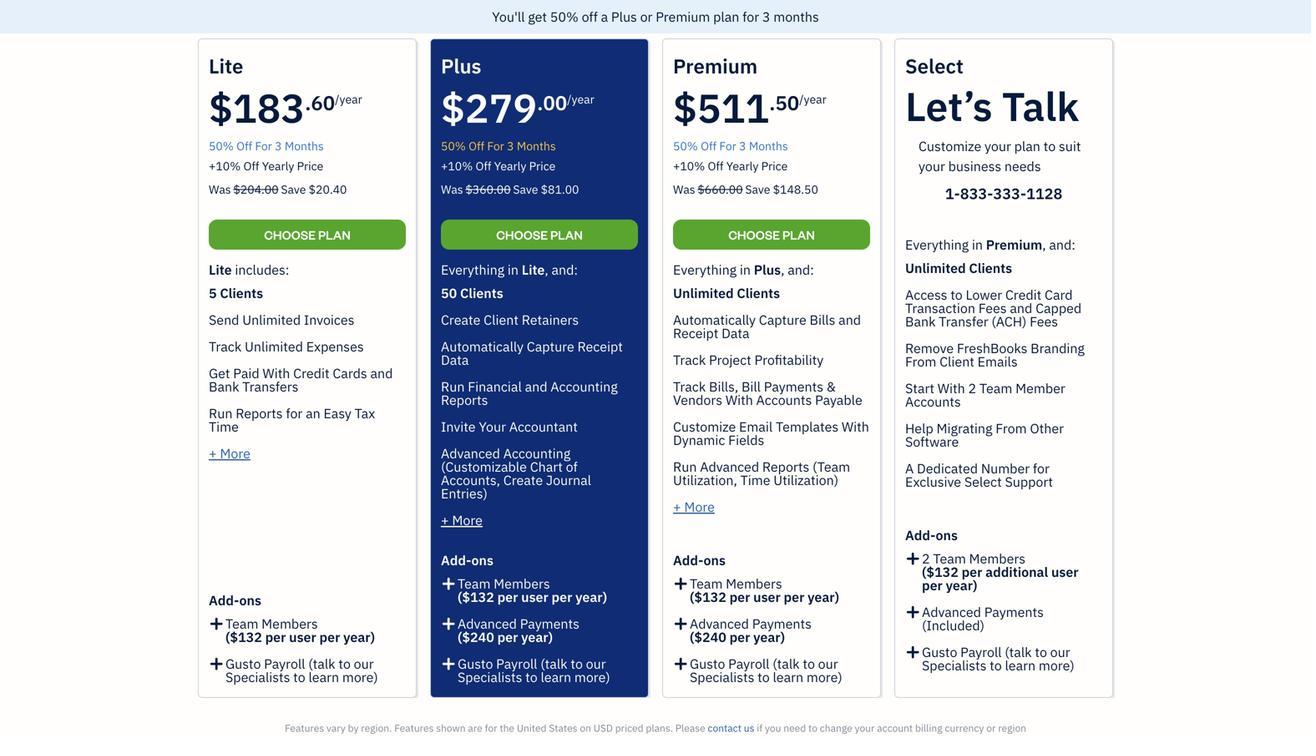 Task type: locate. For each thing, give the bounding box(es) containing it.
for inside 50% off for 3 months +10% off yearly price was $204.00 save $20.40
[[255, 138, 272, 154]]

1 vertical spatial client
[[484, 311, 519, 329]]

archived
[[713, 718, 764, 734]]

0 horizontal spatial time
[[552, 297, 576, 313]]

0 vertical spatial bill
[[1010, 276, 1030, 294]]

capture for receipt
[[527, 338, 575, 356]]

1 horizontal spatial reports
[[441, 391, 488, 409]]

add-ons for 00
[[441, 552, 494, 569]]

, up track
[[545, 261, 549, 279]]

0 vertical spatial project
[[725, 276, 769, 294]]

0 horizontal spatial ,
[[545, 261, 549, 279]]

for for 50
[[720, 138, 737, 154]]

plus image
[[441, 618, 457, 631], [674, 618, 689, 631], [209, 658, 224, 671], [441, 658, 457, 671]]

for up $204.00
[[255, 138, 272, 154]]

a
[[906, 460, 914, 478]]

and: up retainers
[[552, 261, 578, 279]]

($240 for 50
[[690, 629, 727, 646]]

in up the easily at the right of the page
[[973, 236, 984, 254]]

unlimited
[[906, 259, 967, 277], [674, 285, 734, 302], [243, 311, 301, 329], [245, 338, 303, 356]]

price for 50
[[762, 158, 788, 174]]

0 vertical spatial run
[[441, 378, 465, 396]]

in for everything in lite , and: 50 clients
[[508, 261, 519, 279]]

a left few
[[999, 297, 1006, 313]]

for right number
[[1034, 460, 1050, 478]]

3 price from the left
[[762, 158, 788, 174]]

gusto payroll (talk to our specialists to learn more) up view archived projects link
[[690, 656, 843, 686]]

reports down customize email templates with dynamic fields
[[763, 458, 810, 476]]

2 horizontal spatial choose plan
[[729, 227, 815, 243]]

50% for lite
[[209, 138, 234, 154]]

1 plan from the left
[[318, 227, 351, 243]]

0 horizontal spatial plan
[[318, 227, 351, 243]]

+ more down utilization, on the right
[[674, 498, 715, 516]]

bill up few
[[1010, 276, 1030, 294]]

2
[[969, 380, 977, 397], [923, 550, 931, 568]]

lite up 5
[[209, 261, 232, 279]]

/year for 50
[[800, 92, 827, 107]]

choose for 00
[[497, 227, 548, 243]]

project up bills,
[[709, 351, 752, 369]]

, inside the everything in lite , and: 50 clients
[[545, 261, 549, 279]]

vary
[[327, 722, 346, 735]]

team members ($132 per user per year) for 50
[[690, 575, 840, 606]]

save inside 50% off for 3 months +10% off yearly price was $360.00 save $81.00
[[513, 182, 538, 197]]

0 horizontal spatial plus
[[612, 8, 637, 25]]

you'll get 50% off a plus or premium plan for 3 months
[[492, 8, 820, 25]]

left
[[433, 13, 450, 28]]

yearly
[[262, 158, 294, 174], [494, 158, 527, 174], [727, 158, 759, 174]]

get inside get paid with credit cards and bank transfers
[[209, 365, 230, 382]]

3 choose plan button from the left
[[674, 220, 871, 250]]

financial
[[468, 378, 522, 396]]

everything in premium , and: unlimited clients
[[906, 236, 1076, 277]]

time right track
[[552, 297, 576, 313]]

2 horizontal spatial +
[[674, 498, 682, 516]]

2 choose plan button from the left
[[441, 220, 638, 250]]

3 plan from the left
[[783, 227, 815, 243]]

was for plus
[[441, 182, 463, 197]]

client left track
[[484, 311, 519, 329]]

1 vertical spatial 2
[[923, 550, 931, 568]]

50% off for 3 months +10% off yearly price was $660.00 save $148.50
[[674, 138, 819, 197]]

. up 50% off for 3 months +10% off yearly price was $204.00 save $20.40
[[305, 90, 311, 116]]

3 choose from the left
[[729, 227, 781, 243]]

/year for 60
[[335, 92, 362, 107]]

accounting up accountant
[[551, 378, 618, 396]]

months down 00
[[517, 138, 556, 154]]

credit inside access to lower credit card transaction fees and capped bank transfer (ach) fees
[[1006, 286, 1042, 304]]

3 inside 50% off for 3 months +10% off yearly price was $204.00 save $20.40
[[275, 138, 282, 154]]

from inside remove freshbooks branding from client emails
[[906, 353, 937, 371]]

choose plan button for 50
[[674, 220, 871, 250]]

clients up 'it'
[[460, 285, 504, 302]]

with
[[456, 276, 484, 294]]

0 horizontal spatial .
[[305, 90, 311, 116]]

go to help image
[[1131, 9, 1158, 34]]

and inside get paid with credit cards and bank transfers
[[371, 365, 393, 382]]

on right eye
[[777, 310, 790, 326]]

0 horizontal spatial bill
[[742, 378, 761, 396]]

0 horizontal spatial team members ($132 per user per year)
[[226, 615, 375, 646]]

2 features from the left
[[395, 722, 434, 735]]

run advanced reports (team utilization, time utilization)
[[674, 458, 851, 489]]

0 vertical spatial a
[[601, 8, 608, 25]]

clients
[[970, 259, 1013, 277], [220, 285, 263, 302], [460, 285, 504, 302], [737, 285, 781, 302]]

everything inside the everything in plus , and: unlimited clients
[[674, 261, 737, 279]]

entries)
[[441, 485, 488, 503]]

choose for 50
[[729, 227, 781, 243]]

+ more link for premium
[[674, 498, 715, 516]]

(talk up the 'vary'
[[309, 656, 336, 673]]

0 vertical spatial premium
[[656, 8, 711, 25]]

1 vertical spatial your
[[479, 418, 506, 436]]

run inside run advanced reports (team utilization, time utilization)
[[674, 458, 697, 476]]

project right first
[[890, 74, 934, 92]]

. up 50% off for 3 months +10% off yearly price was $660.00 save $148.50
[[770, 90, 776, 116]]

2 horizontal spatial reports
[[763, 458, 810, 476]]

for left all
[[286, 405, 303, 422]]

profitability
[[755, 351, 824, 369]]

member
[[1016, 380, 1066, 397]]

0 vertical spatial your
[[1034, 276, 1062, 294]]

run for run financial and accounting reports
[[441, 378, 465, 396]]

3 /year from the left
[[800, 92, 827, 107]]

1 horizontal spatial client
[[940, 353, 975, 371]]

an inside run reports for an easy tax time
[[306, 405, 321, 422]]

5
[[209, 285, 217, 302]]

1 horizontal spatial everything
[[674, 261, 737, 279]]

from
[[1094, 310, 1119, 326]]

clients inside the everything in plus , and: unlimited clients
[[737, 285, 781, 302]]

2 yearly from the left
[[494, 158, 527, 174]]

features vary by region. features shown are for the united states on usd priced plans. please contact us if you need to change your account billing currency or region
[[285, 722, 1027, 735]]

more
[[751, 324, 777, 339], [220, 445, 251, 463], [685, 498, 715, 516], [452, 512, 483, 529]]

get for get started with projects
[[382, 276, 404, 294]]

1 horizontal spatial a
[[714, 276, 722, 294]]

0 horizontal spatial choose plan
[[264, 227, 351, 243]]

2 months from the left
[[517, 138, 556, 154]]

3 up scope projects, track time and get paid accurately
[[740, 138, 747, 154]]

select left support
[[965, 473, 1003, 491]]

region.
[[361, 722, 392, 735]]

remove
[[906, 340, 954, 357]]

plus image
[[906, 549, 921, 566], [441, 574, 457, 591], [674, 574, 689, 591], [906, 606, 921, 619], [209, 614, 224, 631], [906, 646, 921, 659], [674, 658, 689, 671]]

and: up easily bill your client
[[1050, 236, 1076, 254]]

was inside 50% off for 3 months +10% off yearly price was $360.00 save $81.00
[[441, 182, 463, 197]]

price for 00
[[529, 158, 556, 174]]

50% up $204.00
[[209, 138, 234, 154]]

2 was from the left
[[441, 182, 463, 197]]

1 vertical spatial credit
[[293, 365, 330, 382]]

in inside everything in premium , and: unlimited clients
[[973, 236, 984, 254]]

clients inside the everything in lite , and: 50 clients
[[460, 285, 504, 302]]

+10% inside 50% off for 3 months +10% off yearly price was $204.00 save $20.40
[[209, 158, 241, 174]]

plan up needs on the right of page
[[1015, 137, 1041, 155]]

with
[[263, 365, 290, 382], [938, 380, 966, 397], [726, 391, 754, 409], [842, 418, 870, 436]]

(talk
[[1006, 644, 1033, 661], [309, 656, 336, 673], [541, 656, 568, 673], [773, 656, 800, 673]]

more)
[[1039, 657, 1075, 675], [342, 669, 378, 686], [575, 669, 611, 686], [807, 669, 843, 686]]

yearly up the $360.00
[[494, 158, 527, 174]]

0 horizontal spatial +
[[209, 445, 217, 463]]

yearly up $660.00
[[727, 158, 759, 174]]

Search text field
[[979, 386, 1143, 413]]

1 horizontal spatial /year
[[568, 92, 595, 107]]

0 vertical spatial credit
[[1006, 286, 1042, 304]]

3 months from the left
[[749, 138, 789, 154]]

2 horizontal spatial /year
[[800, 92, 827, 107]]

0 horizontal spatial data
[[441, 351, 469, 369]]

0 horizontal spatial an
[[306, 405, 321, 422]]

0 vertical spatial an
[[740, 310, 753, 326]]

0 horizontal spatial accounts
[[757, 391, 812, 409]]

please
[[676, 722, 706, 735]]

price up $148.50 on the right of page
[[762, 158, 788, 174]]

2 choose from the left
[[497, 227, 548, 243]]

the down get started with projects
[[441, 297, 458, 313]]

for inside set the budget for the project and track time against it.
[[423, 297, 438, 313]]

track
[[637, 165, 702, 197], [209, 338, 242, 356], [674, 351, 706, 369], [674, 378, 706, 396]]

0 horizontal spatial your
[[479, 418, 506, 436]]

2 vertical spatial time
[[741, 472, 771, 489]]

0 horizontal spatial and:
[[552, 261, 578, 279]]

1 save from the left
[[281, 182, 306, 197]]

1 /year from the left
[[335, 92, 362, 107]]

0 horizontal spatial choose
[[264, 227, 316, 243]]

how
[[451, 310, 475, 326]]

team inside 2 team members ($132 per additional user per year)
[[934, 550, 967, 568]]

price inside 50% off for 3 months +10% off yearly price was $204.00 save $20.40
[[297, 158, 324, 174]]

create for create invoices from projects
[[1009, 310, 1044, 326]]

2 horizontal spatial + more link
[[674, 498, 715, 516]]

everything inside the everything in lite , and: 50 clients
[[441, 261, 505, 279]]

1 horizontal spatial .
[[537, 90, 543, 116]]

2 vertical spatial a
[[999, 297, 1006, 313]]

plan down $81.00
[[551, 227, 583, 243]]

to inside create invoices in a few clicks to bill your client for time and expenses
[[1063, 297, 1073, 313]]

plus image for 60
[[209, 658, 224, 671]]

($132 for 60
[[226, 629, 262, 646]]

2 horizontal spatial run
[[674, 458, 697, 476]]

save for 50
[[746, 182, 771, 197]]

capture inside 'automatically capture bills and receipt data'
[[759, 311, 807, 329]]

1 horizontal spatial choose plan button
[[441, 220, 638, 250]]

number
[[982, 460, 1030, 478]]

1 months from the left
[[285, 138, 324, 154]]

0 horizontal spatial select
[[906, 53, 964, 79]]

everything up team
[[674, 261, 737, 279]]

project inside assign a project manager bring your team on board and choose who's responsible for keeping an eye on project progress. learn more
[[793, 310, 830, 326]]

0 horizontal spatial run
[[209, 405, 233, 422]]

members for 50
[[726, 575, 783, 593]]

1 horizontal spatial was
[[441, 182, 463, 197]]

3 . from the left
[[770, 90, 776, 116]]

for for 00
[[487, 138, 505, 154]]

a right off
[[601, 8, 608, 25]]

0 horizontal spatial paid
[[233, 365, 260, 382]]

accountant
[[510, 418, 578, 436]]

fees
[[979, 300, 1007, 317], [1030, 313, 1059, 330]]

in inside the everything in plus , and: unlimited clients
[[740, 261, 751, 279]]

price inside 50% off for 3 months +10% off yearly price was $360.00 save $81.00
[[529, 158, 556, 174]]

1 +10% from the left
[[209, 158, 241, 174]]

1 vertical spatial bank
[[209, 378, 239, 396]]

$204.00
[[233, 182, 279, 197]]

price up $81.00
[[529, 158, 556, 174]]

accounting inside advanced accounting (customizable chart of accounts, create journal entries)
[[504, 445, 571, 463]]

+ more for premium
[[674, 498, 715, 516]]

add-
[[906, 527, 936, 544], [441, 552, 472, 569], [674, 552, 704, 569], [209, 592, 239, 610]]

was left the $360.00
[[441, 182, 463, 197]]

3 for 50
[[740, 138, 747, 154]]

in inside the everything in lite , and: 50 clients
[[508, 261, 519, 279]]

customize inside customize your plan to suit your business needs
[[919, 137, 982, 155]]

track for track bills, bill payments & vendors with accounts payable
[[674, 378, 706, 396]]

+ more down run reports for an easy tax time
[[209, 445, 251, 463]]

for up scope
[[487, 138, 505, 154]]

($240
[[458, 629, 495, 646], [690, 629, 727, 646]]

migrating
[[937, 420, 993, 437]]

save inside 50% off for 3 months +10% off yearly price was $660.00 save $148.50
[[746, 182, 771, 197]]

select inside a dedicated number for exclusive select support
[[965, 473, 1003, 491]]

0 horizontal spatial on
[[580, 722, 592, 735]]

1 horizontal spatial on
[[720, 297, 733, 313]]

gusto
[[923, 644, 958, 661], [226, 656, 261, 673], [458, 656, 493, 673], [690, 656, 726, 673]]

1 horizontal spatial get
[[382, 276, 404, 294]]

3 inside 50% off for 3 months +10% off yearly price was $360.00 save $81.00
[[507, 138, 514, 154]]

1 . from the left
[[305, 90, 311, 116]]

, right assign a project manager image
[[781, 261, 785, 279]]

was inside 50% off for 3 months +10% off yearly price was $204.00 save $20.40
[[209, 182, 231, 197]]

50% inside 50% off for 3 months +10% off yearly price was $360.00 save $81.00
[[441, 138, 466, 154]]

months down 60
[[285, 138, 324, 154]]

1 vertical spatial premium
[[987, 236, 1043, 254]]

bank left the transfers
[[209, 378, 239, 396]]

retainers
[[522, 311, 579, 329]]

bank down access
[[906, 313, 936, 330]]

with down "track unlimited expenses"
[[263, 365, 290, 382]]

project down with
[[461, 297, 498, 313]]

0 horizontal spatial capture
[[527, 338, 575, 356]]

your
[[1034, 276, 1062, 294], [479, 418, 506, 436]]

clicks
[[1030, 297, 1060, 313]]

credit up all
[[293, 365, 330, 382]]

1 features from the left
[[285, 722, 324, 735]]

chevron large down image
[[159, 20, 175, 40]]

receipt
[[674, 325, 719, 342], [578, 338, 623, 356]]

a inside create invoices in a few clicks to bill your client for time and expenses
[[999, 297, 1006, 313]]

or right account
[[641, 8, 653, 25]]

on right team
[[720, 297, 733, 313]]

2 horizontal spatial + more
[[674, 498, 715, 516]]

1 vertical spatial select
[[965, 473, 1003, 491]]

0 horizontal spatial everything
[[441, 261, 505, 279]]

+10% inside 50% off for 3 months +10% off yearly price was $660.00 save $148.50
[[674, 158, 705, 174]]

plan up premium
[[714, 8, 740, 25]]

2 for from the left
[[487, 138, 505, 154]]

create client retainers
[[441, 311, 579, 329]]

states
[[549, 722, 578, 735]]

. up 50% off for 3 months +10% off yearly price was $360.00 save $81.00 at the top left
[[537, 90, 543, 116]]

. 00 /year
[[537, 90, 595, 116]]

0 vertical spatial plan
[[714, 8, 740, 25]]

2 +10% from the left
[[441, 158, 473, 174]]

2 choose plan from the left
[[497, 227, 583, 243]]

2 /year from the left
[[568, 92, 595, 107]]

was left $204.00
[[209, 182, 231, 197]]

and right cards
[[371, 365, 393, 382]]

search image
[[1070, 9, 1096, 34]]

3 for from the left
[[720, 138, 737, 154]]

select
[[906, 53, 964, 79], [965, 473, 1003, 491]]

plan for 50
[[783, 227, 815, 243]]

user inside 2 team members ($132 per additional user per year)
[[1052, 564, 1079, 581]]

time down access
[[908, 310, 931, 326]]

was inside 50% off for 3 months +10% off yearly price was $660.00 save $148.50
[[674, 182, 696, 197]]

and right the bills
[[839, 311, 862, 329]]

. for 00
[[537, 90, 543, 116]]

1 vertical spatial capture
[[527, 338, 575, 356]]

your right bill
[[1095, 297, 1118, 313]]

bill inside track bills, bill payments & vendors with accounts payable
[[742, 378, 761, 396]]

+ more link down run reports for an easy tax time
[[209, 445, 251, 463]]

and left track
[[500, 297, 520, 313]]

in right with
[[508, 261, 519, 279]]

3 +10% from the left
[[674, 158, 705, 174]]

0 horizontal spatial +10%
[[209, 158, 241, 174]]

team for 50
[[690, 575, 723, 593]]

reports inside run advanced reports (team utilization, time utilization)
[[763, 458, 810, 476]]

in down the easily at the right of the page
[[987, 297, 997, 313]]

and inside set the budget for the project and track time against it.
[[500, 297, 520, 313]]

833-
[[961, 184, 994, 203]]

3 inside 50% off for 3 months +10% off yearly price was $660.00 save $148.50
[[740, 138, 747, 154]]

/year inside . 60 /year
[[335, 92, 362, 107]]

1 horizontal spatial an
[[740, 310, 753, 326]]

priced
[[616, 722, 644, 735]]

ons for 60
[[239, 592, 262, 610]]

track for track project profitability
[[674, 351, 706, 369]]

premium
[[674, 53, 758, 79]]

1 horizontal spatial for
[[487, 138, 505, 154]]

0 horizontal spatial lite
[[209, 261, 232, 279]]

1 for from the left
[[255, 138, 272, 154]]

1 ($240 from the left
[[458, 629, 495, 646]]

0 vertical spatial or
[[641, 8, 653, 25]]

2 price from the left
[[529, 158, 556, 174]]

or
[[641, 8, 653, 25], [987, 722, 996, 735]]

2 save from the left
[[513, 182, 538, 197]]

1 horizontal spatial yearly
[[494, 158, 527, 174]]

other
[[1031, 420, 1065, 437]]

data inside 'automatically capture bills and receipt data'
[[722, 325, 750, 342]]

1 price from the left
[[297, 158, 324, 174]]

, inside the everything in plus , and: unlimited clients
[[781, 261, 785, 279]]

invite your accountant
[[441, 418, 578, 436]]

+10% for premium
[[674, 158, 705, 174]]

customize for your
[[919, 137, 982, 155]]

3 yearly from the left
[[727, 158, 759, 174]]

0 vertical spatial get
[[815, 165, 856, 197]]

50% left off
[[550, 8, 579, 25]]

choose plan button down $81.00
[[441, 220, 638, 250]]

run inside the run financial and accounting reports
[[441, 378, 465, 396]]

your down assign
[[664, 297, 687, 313]]

and inside create invoices in a few clicks to bill your client for time and expenses
[[934, 310, 954, 326]]

and: up choose at the right
[[788, 261, 815, 279]]

save inside 50% off for 3 months +10% off yearly price was $204.00 save $20.40
[[281, 182, 306, 197]]

ons for 00
[[472, 552, 494, 569]]

1 horizontal spatial choose
[[497, 227, 548, 243]]

credit for transfers
[[293, 365, 330, 382]]

your up the clicks
[[1034, 276, 1062, 294]]

cards
[[333, 365, 367, 382]]

clients inside lite includes: 5 clients
[[220, 285, 263, 302]]

1 yearly from the left
[[262, 158, 294, 174]]

paid left 1-
[[861, 165, 910, 197]]

1 choose plan button from the left
[[209, 220, 406, 250]]

year)
[[946, 577, 978, 595], [576, 589, 607, 606], [808, 589, 840, 606], [344, 629, 375, 646], [522, 629, 553, 646], [754, 629, 785, 646]]

chart
[[530, 458, 563, 476]]

more down utilization, on the right
[[685, 498, 715, 516]]

2 advanced payments ($240 per year) from the left
[[690, 615, 812, 646]]

$81.00
[[541, 182, 579, 197]]

(talk up states
[[541, 656, 568, 673]]

1 vertical spatial time
[[209, 418, 239, 436]]

1 horizontal spatial months
[[517, 138, 556, 154]]

save left $20.40
[[281, 182, 306, 197]]

choose
[[791, 297, 829, 313]]

1 was from the left
[[209, 182, 231, 197]]

set the budget for the project and track time against it.
[[344, 297, 576, 326]]

capture for bills
[[759, 311, 807, 329]]

50% inside 50% off for 3 months +10% off yearly price was $204.00 save $20.40
[[209, 138, 234, 154]]

more for '+ more' link for premium
[[685, 498, 715, 516]]

choose plan down $20.40
[[264, 227, 351, 243]]

2 inside the start with 2 team member accounts
[[969, 380, 977, 397]]

+ more for plus
[[441, 512, 483, 529]]

automatically inside 'automatically capture bills and receipt data'
[[674, 311, 756, 329]]

yearly inside 50% off for 3 months +10% off yearly price was $204.00 save $20.40
[[262, 158, 294, 174]]

automatically capture bills and receipt data
[[674, 311, 862, 342]]

the
[[364, 297, 381, 313], [441, 297, 458, 313], [500, 722, 515, 735]]

exclusive
[[906, 473, 962, 491]]

months for 00
[[517, 138, 556, 154]]

2 horizontal spatial .
[[770, 90, 776, 116]]

client down transfer
[[940, 353, 975, 371]]

was for premium
[[674, 182, 696, 197]]

1 horizontal spatial 50
[[776, 90, 800, 116]]

2 ($240 from the left
[[690, 629, 727, 646]]

1 horizontal spatial plan
[[551, 227, 583, 243]]

client inside remove freshbooks branding from client emails
[[940, 353, 975, 371]]

50% for premium
[[674, 138, 698, 154]]

2 horizontal spatial a
[[999, 297, 1006, 313]]

3 up $204.00
[[275, 138, 282, 154]]

few
[[1008, 297, 1028, 313]]

3 save from the left
[[746, 182, 771, 197]]

premium
[[656, 8, 711, 25], [987, 236, 1043, 254]]

unlimited up access
[[906, 259, 967, 277]]

0 horizontal spatial invoices
[[304, 311, 355, 329]]

get
[[528, 8, 547, 25]]

3 choose plan from the left
[[729, 227, 815, 243]]

1 choose plan from the left
[[264, 227, 351, 243]]

2 plan from the left
[[551, 227, 583, 243]]

1 choose from the left
[[264, 227, 316, 243]]

0 vertical spatial data
[[722, 325, 750, 342]]

50% up scope
[[441, 138, 466, 154]]

1 horizontal spatial price
[[529, 158, 556, 174]]

2 inside 2 team members ($132 per additional user per year)
[[923, 550, 931, 568]]

($132 for 00
[[458, 589, 495, 606]]

help migrating from other software
[[906, 420, 1065, 451]]

trial.
[[491, 13, 515, 28]]

save
[[281, 182, 306, 197], [513, 182, 538, 197], [746, 182, 771, 197]]

clients inside everything in premium , and: unlimited clients
[[970, 259, 1013, 277]]

save for 00
[[513, 182, 538, 197]]

more for '+ more' link related to plus
[[452, 512, 483, 529]]

project down manager
[[793, 310, 830, 326]]

learn
[[718, 324, 748, 339]]

1 horizontal spatial customize
[[919, 137, 982, 155]]

3 was from the left
[[674, 182, 696, 197]]

/year inside . 00 /year
[[568, 92, 595, 107]]

receipt inside the automatically capture receipt data
[[578, 338, 623, 356]]

0 horizontal spatial a
[[601, 8, 608, 25]]

from up start
[[906, 353, 937, 371]]

+10% for plus
[[441, 158, 473, 174]]

invoices up expenses
[[304, 311, 355, 329]]

1 horizontal spatial accounts
[[906, 393, 962, 411]]

yearly up $204.00
[[262, 158, 294, 174]]

3 up scope
[[507, 138, 514, 154]]

1 lite from the left
[[209, 261, 232, 279]]

and: for 00
[[552, 261, 578, 279]]

everything for 00
[[441, 261, 505, 279]]

team for 00
[[458, 575, 491, 593]]

responsible
[[614, 310, 676, 326]]

0 horizontal spatial save
[[281, 182, 306, 197]]

create for create your first project
[[778, 74, 820, 92]]

1 horizontal spatial project
[[793, 310, 830, 326]]

lite inside the everything in lite , and: 50 clients
[[522, 261, 545, 279]]

plan for 60
[[318, 227, 351, 243]]

choose up the everything in lite , and: 50 clients
[[497, 227, 548, 243]]

50% inside 50% off for 3 months +10% off yearly price was $660.00 save $148.50
[[674, 138, 698, 154]]

2 horizontal spatial everything
[[906, 236, 969, 254]]

a inside assign a project manager bring your team on board and choose who's responsible for keeping an eye on project progress. learn more
[[714, 276, 722, 294]]

accounts
[[757, 391, 812, 409], [906, 393, 962, 411]]

1 vertical spatial a
[[714, 276, 722, 294]]

premium up easily bill your client
[[987, 236, 1043, 254]]

accounts up help
[[906, 393, 962, 411]]

0 vertical spatial from
[[906, 353, 937, 371]]

customize down vendors
[[674, 418, 736, 436]]

payments inside advanced payments (included)
[[985, 604, 1044, 621]]

card
[[1045, 286, 1073, 304]]

0 horizontal spatial yearly
[[262, 158, 294, 174]]

1 advanced payments ($240 per year) from the left
[[458, 615, 580, 646]]

run
[[441, 378, 465, 396], [209, 405, 233, 422], [674, 458, 697, 476]]

0 horizontal spatial from
[[906, 353, 937, 371]]

save for 60
[[281, 182, 306, 197]]

receipt down responsible
[[578, 338, 623, 356]]

everything for 50
[[674, 261, 737, 279]]

are
[[468, 722, 483, 735]]

transfer
[[939, 313, 989, 330]]

an left easy
[[306, 405, 321, 422]]

1 vertical spatial data
[[441, 351, 469, 369]]

choose plan for 00
[[497, 227, 583, 243]]

1 horizontal spatial or
[[987, 722, 996, 735]]

let's
[[906, 80, 993, 132]]

for inside 50% off for 3 months +10% off yearly price was $660.00 save $148.50
[[720, 138, 737, 154]]

clients up lower
[[970, 259, 1013, 277]]

, for 00
[[545, 261, 549, 279]]

for right are
[[485, 722, 498, 735]]

learn up need
[[773, 669, 804, 686]]

automatically inside the automatically capture receipt data
[[441, 338, 524, 356]]

+10% inside 50% off for 3 months +10% off yearly price was $360.00 save $81.00
[[441, 158, 473, 174]]

choose plan
[[264, 227, 351, 243], [497, 227, 583, 243], [729, 227, 815, 243]]

2 lite from the left
[[522, 261, 545, 279]]

2 . from the left
[[537, 90, 543, 116]]

choose for 60
[[264, 227, 316, 243]]

plus image for 50
[[674, 618, 689, 631]]

2 horizontal spatial for
[[720, 138, 737, 154]]

automatically for automatically capture bills and receipt data
[[674, 311, 756, 329]]

choose plan for 60
[[264, 227, 351, 243]]

1 horizontal spatial features
[[395, 722, 434, 735]]

data inside the automatically capture receipt data
[[441, 351, 469, 369]]

for right 'client'
[[1153, 297, 1167, 313]]

+ more
[[209, 445, 251, 463], [674, 498, 715, 516], [441, 512, 483, 529]]

1-
[[946, 184, 961, 203]]

add- for 00
[[441, 552, 472, 569]]

board
[[736, 297, 766, 313]]

choose up the everything in plus , and: unlimited clients
[[729, 227, 781, 243]]

1 vertical spatial automatically
[[441, 338, 524, 356]]

1 vertical spatial plan
[[1015, 137, 1041, 155]]

talk
[[1003, 80, 1080, 132]]

credit up (ach)
[[1006, 286, 1042, 304]]

time inside run reports for an easy tax time
[[209, 418, 239, 436]]

assign a project manager bring your team on board and choose who's responsible for keeping an eye on project progress. learn more
[[614, 276, 881, 339]]

0 horizontal spatial was
[[209, 182, 231, 197]]

0 horizontal spatial get
[[209, 365, 230, 382]]

for inside run reports for an easy tax time
[[286, 405, 303, 422]]

features left shown
[[395, 722, 434, 735]]

($132 for 50
[[690, 589, 727, 606]]

contact
[[708, 722, 742, 735]]

/year inside . 50 /year
[[800, 92, 827, 107]]

1 horizontal spatial + more link
[[441, 512, 483, 529]]

clients right 5
[[220, 285, 263, 302]]

$20.40
[[309, 182, 347, 197]]

accounts inside the start with 2 team member accounts
[[906, 393, 962, 411]]

team inside the start with 2 team member accounts
[[980, 380, 1013, 397]]

owner button
[[0, 0, 184, 61]]

2 horizontal spatial yearly
[[727, 158, 759, 174]]



Task type: vqa. For each thing, say whether or not it's contained in the screenshot.
the image
no



Task type: describe. For each thing, give the bounding box(es) containing it.
1 horizontal spatial paid
[[861, 165, 910, 197]]

all
[[308, 387, 331, 411]]

0 vertical spatial client
[[1065, 276, 1102, 294]]

and inside the run financial and accounting reports
[[525, 378, 548, 396]]

you
[[765, 722, 782, 735]]

0 horizontal spatial premium
[[656, 8, 711, 25]]

with inside track bills, bill payments & vendors with accounts payable
[[726, 391, 754, 409]]

advanced payments ($240 per year) for 50
[[690, 615, 812, 646]]

accounts inside track bills, bill payments & vendors with accounts payable
[[757, 391, 812, 409]]

0 vertical spatial plus
[[612, 8, 637, 25]]

it
[[478, 310, 487, 326]]

0 horizontal spatial the
[[364, 297, 381, 313]]

advanced payments ($240 per year) for 00
[[458, 615, 580, 646]]

00
[[543, 90, 568, 116]]

0 horizontal spatial + more
[[209, 445, 251, 463]]

main element
[[0, 0, 226, 739]]

unlimited inside the everything in plus , and: unlimited clients
[[674, 285, 734, 302]]

with inside customize email templates with dynamic fields
[[842, 418, 870, 436]]

0 horizontal spatial plan
[[714, 8, 740, 25]]

advanced accounting (customizable chart of accounts, create journal entries)
[[441, 445, 592, 503]]

1 horizontal spatial invoices
[[1047, 310, 1091, 326]]

(team
[[813, 458, 851, 476]]

payments inside track bills, bill payments & vendors with accounts payable
[[764, 378, 824, 396]]

tax
[[355, 405, 375, 422]]

more inside assign a project manager bring your team on board and choose who's responsible for keeping an eye on project progress. learn more
[[751, 324, 777, 339]]

and inside 'automatically capture bills and receipt data'
[[839, 311, 862, 329]]

dynamic
[[674, 432, 726, 449]]

2 horizontal spatial project
[[890, 74, 934, 92]]

add-ons for 50
[[674, 552, 726, 569]]

start
[[906, 380, 935, 397]]

user for 50
[[754, 589, 781, 606]]

yearly for 60
[[262, 158, 294, 174]]

invite
[[441, 418, 476, 436]]

your inside assign a project manager bring your team on board and choose who's responsible for keeping an eye on project progress. learn more
[[664, 297, 687, 313]]

with inside get paid with credit cards and bank transfers
[[263, 365, 290, 382]]

started
[[407, 276, 453, 294]]

all projects
[[308, 387, 403, 411]]

your left first
[[824, 74, 854, 92]]

to inside customize your plan to suit your business needs
[[1044, 137, 1056, 155]]

and inside assign a project manager bring your team on board and choose who's responsible for keeping an eye on project progress. learn more
[[769, 297, 789, 313]]

user for 60
[[289, 629, 317, 646]]

advanced inside advanced accounting (customizable chart of accounts, create journal entries)
[[441, 445, 500, 463]]

add-ons for 60
[[209, 592, 262, 610]]

assign a project manager image
[[718, 211, 778, 272]]

most popular
[[499, 13, 581, 33]]

time inside create invoices in a few clicks to bill your client for time and expenses
[[908, 310, 931, 326]]

customize for fields
[[674, 418, 736, 436]]

and inside access to lower credit card transaction fees and capped bank transfer (ach) fees
[[1011, 300, 1033, 317]]

learn up states
[[541, 669, 572, 686]]

members for 00
[[494, 575, 550, 593]]

your up 1-
[[919, 158, 946, 175]]

run for run reports for an easy tax time
[[209, 405, 233, 422]]

+10% for lite
[[209, 158, 241, 174]]

and: inside everything in premium , and: unlimited clients
[[1050, 236, 1076, 254]]

everything in plus , and: unlimited clients
[[674, 261, 815, 302]]

1 horizontal spatial fees
[[1030, 313, 1059, 330]]

unlimited down send unlimited invoices
[[245, 338, 303, 356]]

track
[[523, 297, 549, 313]]

learn up the 'vary'
[[309, 669, 339, 686]]

learn down advanced payments (included)
[[1006, 657, 1036, 675]]

0 horizontal spatial or
[[641, 8, 653, 25]]

for left the months
[[743, 8, 760, 25]]

bank inside access to lower credit card transaction fees and capped bank transfer (ach) fees
[[906, 313, 936, 330]]

by
[[348, 722, 359, 735]]

months for 50
[[749, 138, 789, 154]]

for inside create invoices in a few clicks to bill your client for time and expenses
[[1153, 297, 1167, 313]]

choose plan button for 60
[[209, 220, 406, 250]]

2 horizontal spatial on
[[777, 310, 790, 326]]

easily
[[970, 276, 1007, 294]]

customize your plan to suit your business needs
[[919, 137, 1082, 175]]

time inside set the budget for the project and track time against it.
[[552, 297, 576, 313]]

+ more link for plus
[[441, 512, 483, 529]]

dedicated
[[918, 460, 979, 478]]

+ for plus
[[441, 512, 449, 529]]

advanced inside advanced payments (included)
[[923, 604, 982, 621]]

(talk up need
[[773, 656, 800, 673]]

off
[[582, 8, 598, 25]]

budget
[[384, 297, 421, 313]]

reports inside run reports for an easy tax time
[[236, 405, 283, 422]]

1-833-333-1128 link
[[946, 184, 1063, 203]]

choose plan button for 00
[[441, 220, 638, 250]]

clients for everything in plus , and: unlimited clients
[[737, 285, 781, 302]]

bills
[[810, 311, 836, 329]]

more for the left '+ more' link
[[220, 445, 251, 463]]

bank inside get paid with credit cards and bank transfers
[[209, 378, 239, 396]]

clients for everything in premium , and: unlimited clients
[[970, 259, 1013, 277]]

year) inside 2 team members ($132 per additional user per year)
[[946, 577, 978, 595]]

accounting inside the run financial and accounting reports
[[551, 378, 618, 396]]

for inside a dedicated number for exclusive select support
[[1034, 460, 1050, 478]]

get started with projects image
[[430, 211, 490, 272]]

0 vertical spatial select
[[906, 53, 964, 79]]

. 50 /year
[[770, 90, 827, 116]]

in for everything in premium , and: unlimited clients
[[973, 236, 984, 254]]

track project profitability
[[674, 351, 824, 369]]

advanced payments (included)
[[923, 604, 1044, 635]]

start with 2 team member accounts
[[906, 380, 1066, 411]]

unlimited up "track unlimited expenses"
[[243, 311, 301, 329]]

plus inside the everything in plus , and: unlimited clients
[[754, 261, 781, 279]]

1 vertical spatial project
[[709, 351, 752, 369]]

to inside access to lower credit card transaction fees and capped bank transfer (ach) fees
[[951, 286, 963, 304]]

accounts,
[[441, 472, 501, 489]]

everything inside everything in premium , and: unlimited clients
[[906, 236, 969, 254]]

for inside assign a project manager bring your team on board and choose who's responsible for keeping an eye on project progress. learn more
[[678, 310, 693, 326]]

how it works
[[451, 310, 522, 326]]

2 horizontal spatial the
[[500, 722, 515, 735]]

keeping
[[696, 310, 737, 326]]

(talk down advanced payments (included)
[[1006, 644, 1033, 661]]

transfers
[[243, 378, 299, 396]]

, for 50
[[781, 261, 785, 279]]

unlimited inside everything in premium , and: unlimited clients
[[906, 259, 967, 277]]

your inside create invoices in a few clicks to bill your client for time and expenses
[[1095, 297, 1118, 313]]

automatically for automatically capture receipt data
[[441, 338, 524, 356]]

clients for everything in lite , and: 50 clients
[[460, 285, 504, 302]]

easily bill your client image
[[1007, 211, 1065, 270]]

customize email templates with dynamic fields
[[674, 418, 870, 449]]

lite includes: 5 clients
[[209, 261, 290, 302]]

upgrade account link
[[518, 13, 615, 28]]

bring
[[633, 297, 661, 313]]

get for get paid with credit cards and bank transfers
[[209, 365, 230, 382]]

60
[[311, 90, 335, 116]]

eye
[[756, 310, 774, 326]]

track unlimited expenses
[[209, 338, 364, 356]]

contact us link
[[708, 722, 755, 735]]

if
[[757, 722, 763, 735]]

emails
[[978, 353, 1018, 371]]

50% for plus
[[441, 138, 466, 154]]

/year for 00
[[568, 92, 595, 107]]

plan for 00
[[551, 227, 583, 243]]

payable
[[816, 391, 863, 409]]

suit
[[1060, 137, 1082, 155]]

0 horizontal spatial + more link
[[209, 445, 251, 463]]

your right 'change'
[[855, 722, 875, 735]]

progress.
[[833, 310, 881, 326]]

from inside "help migrating from other software"
[[996, 420, 1027, 437]]

and: for 50
[[788, 261, 815, 279]]

transaction
[[906, 300, 976, 317]]

client
[[1121, 297, 1150, 313]]

members inside 2 team members ($132 per additional user per year)
[[970, 550, 1026, 568]]

your left trial. at the top of the page
[[465, 13, 489, 28]]

gusto payroll (talk to our specialists to learn more) down advanced payments (included)
[[923, 644, 1075, 675]]

0 horizontal spatial fees
[[979, 300, 1007, 317]]

lower
[[966, 286, 1003, 304]]

3 for 60
[[275, 138, 282, 154]]

set
[[344, 297, 361, 313]]

1 horizontal spatial the
[[441, 297, 458, 313]]

. 60 /year
[[305, 90, 362, 116]]

create for create client retainers
[[441, 311, 481, 329]]

branding
[[1031, 340, 1085, 357]]

1 vertical spatial or
[[987, 722, 996, 735]]

reports inside the run financial and accounting reports
[[441, 391, 488, 409]]

shown
[[436, 722, 466, 735]]

gusto payroll (talk to our specialists to learn more) up the 'vary'
[[226, 656, 378, 686]]

everything in lite , and: 50 clients
[[441, 261, 578, 302]]

days
[[406, 13, 430, 28]]

support
[[1006, 473, 1054, 491]]

expenses
[[957, 310, 1006, 326]]

track for track unlimited expenses
[[209, 338, 242, 356]]

+ for premium
[[674, 498, 682, 516]]

includes:
[[235, 261, 290, 279]]

and right $660.00
[[769, 165, 811, 197]]

popular
[[532, 13, 581, 33]]

projects,
[[535, 165, 632, 197]]

, inside everything in premium , and: unlimited clients
[[1043, 236, 1047, 254]]

an inside assign a project manager bring your team on board and choose who's responsible for keeping an eye on project progress. learn more
[[740, 310, 753, 326]]

lite inside lite includes: 5 clients
[[209, 261, 232, 279]]

for for 60
[[255, 138, 272, 154]]

first
[[857, 74, 886, 92]]

assign
[[670, 276, 711, 294]]

lite
[[209, 53, 244, 79]]

additional
[[986, 564, 1049, 581]]

choose plan for 50
[[729, 227, 815, 243]]

against
[[398, 310, 436, 326]]

bills,
[[709, 378, 739, 396]]

in right left
[[453, 13, 463, 28]]

in inside create invoices in a few clicks to bill your client for time and expenses
[[987, 297, 997, 313]]

$660.00
[[698, 182, 743, 197]]

advanced inside run advanced reports (team utilization, time utilization)
[[700, 458, 760, 476]]

credit for and
[[1006, 286, 1042, 304]]

account
[[878, 722, 913, 735]]

with inside the start with 2 team member accounts
[[938, 380, 966, 397]]

1 horizontal spatial your
[[1034, 276, 1062, 294]]

yearly for 00
[[494, 158, 527, 174]]

yearly for 50
[[727, 158, 759, 174]]

0 horizontal spatial client
[[484, 311, 519, 329]]

receipt inside 'automatically capture bills and receipt data'
[[674, 325, 719, 342]]

. for 60
[[305, 90, 311, 116]]

team members ($132 per user per year) for 00
[[458, 575, 607, 606]]

us
[[744, 722, 755, 735]]

plus image for 00
[[441, 618, 457, 631]]

gusto payroll (talk to our specialists to learn more) up united
[[458, 656, 611, 686]]

paid inside get paid with credit cards and bank transfers
[[233, 365, 260, 382]]

3 for 00
[[507, 138, 514, 154]]

. for 50
[[770, 90, 776, 116]]

months for 60
[[285, 138, 324, 154]]

upgrade
[[522, 13, 568, 28]]

most
[[499, 13, 529, 33]]

track bills, bill payments & vendors with accounts payable
[[674, 378, 863, 409]]

team for 60
[[226, 615, 259, 633]]

0 vertical spatial time
[[706, 165, 764, 197]]

plan inside customize your plan to suit your business needs
[[1015, 137, 1041, 155]]

plans.
[[646, 722, 673, 735]]

accurately
[[915, 165, 1037, 197]]

1128
[[1027, 184, 1063, 203]]

premium inside everything in premium , and: unlimited clients
[[987, 236, 1043, 254]]

time inside run advanced reports (team utilization, time utilization)
[[741, 472, 771, 489]]

50% off for 3 months +10% off yearly price was $204.00 save $20.40
[[209, 138, 347, 197]]

project inside assign a project manager bring your team on board and choose who's responsible for keeping an eye on project progress. learn more
[[725, 276, 769, 294]]

your up business
[[985, 137, 1012, 155]]

add- for 50
[[674, 552, 704, 569]]

(customizable
[[441, 458, 527, 476]]

create inside advanced accounting (customizable chart of accounts, create journal entries)
[[504, 472, 543, 489]]

team members ($132 per user per year) for 60
[[226, 615, 375, 646]]

price for 60
[[297, 158, 324, 174]]

($240 for 00
[[458, 629, 495, 646]]

project inside set the budget for the project and track time against it.
[[461, 297, 498, 313]]

view archived projects link
[[669, 713, 827, 739]]

add- for 60
[[209, 592, 239, 610]]

($132 inside 2 team members ($132 per additional user per year)
[[923, 564, 959, 581]]

user for 00
[[522, 589, 549, 606]]

members for 60
[[262, 615, 318, 633]]

of
[[566, 458, 578, 476]]

&
[[827, 378, 836, 396]]

was for lite
[[209, 182, 231, 197]]

send
[[209, 311, 239, 329]]

3 left the months
[[763, 8, 771, 25]]

50 inside the everything in lite , and: 50 clients
[[441, 285, 457, 302]]



